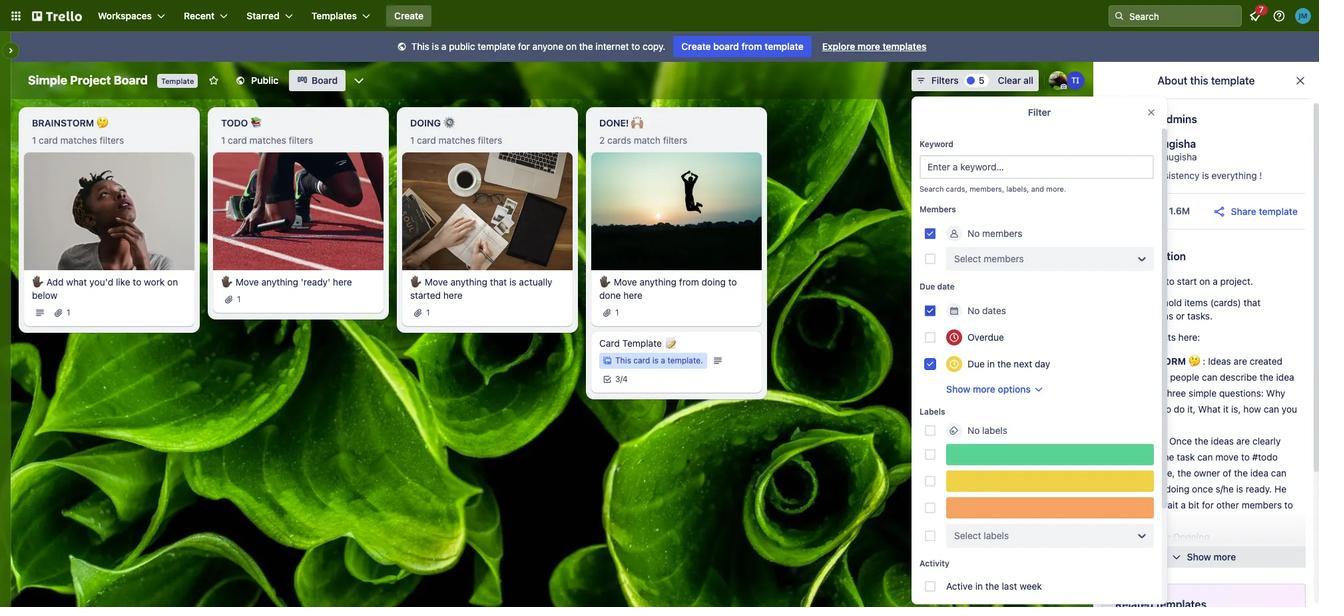 Task type: describe. For each thing, give the bounding box(es) containing it.
Search field
[[1125, 6, 1241, 26]]

a down the 📝
[[661, 355, 665, 365]]

2 you from the left
[[1282, 404, 1298, 415]]

that inside ✋🏿 move anything that is actually started here
[[490, 276, 507, 287]]

doing for doing ⚙️ : ongoing done! 🙌🏽 : finished
[[1123, 531, 1154, 543]]

Enter a keyword… text field
[[920, 155, 1154, 179]]

no labels
[[968, 425, 1008, 436]]

anything for that
[[451, 276, 488, 287]]

overdue
[[968, 332, 1004, 343]]

once
[[1192, 484, 1213, 495]]

0 vertical spatial dmugisha (dmugisha) image
[[1049, 71, 1068, 90]]

create board from template
[[682, 41, 804, 52]]

DONE! 🙌🏽 text field
[[591, 113, 762, 134]]

filters for doing ⚙️ 1 card matches filters
[[478, 135, 502, 146]]

can up simple
[[1202, 372, 1218, 383]]

brainstorm for brainstorm 🤔
[[1123, 356, 1186, 367]]

template.
[[668, 355, 703, 365]]

filters
[[932, 75, 959, 86]]

todo 📚
[[1123, 436, 1164, 447]]

three
[[1164, 388, 1186, 399]]

⚙️ for done!
[[1156, 531, 1168, 543]]

about
[[1158, 75, 1188, 87]]

here for ✋🏿 move anything that is actually started here
[[443, 289, 463, 301]]

labels for no labels
[[982, 425, 1008, 436]]

@dmugisha
[[1147, 151, 1197, 163]]

select labels
[[954, 530, 1009, 541]]

0 horizontal spatial template
[[161, 77, 194, 85]]

recent
[[184, 10, 215, 21]]

brainstorm for brainstorm 🤔 1 card matches filters
[[32, 117, 94, 129]]

✋🏿 for ✋🏿 move anything that is actually started here
[[410, 276, 422, 287]]

close popover image
[[1146, 107, 1157, 118]]

the down 'task'
[[1178, 468, 1192, 479]]

card for todo 📚 1 card matches filters
[[228, 135, 247, 146]]

: once the ideas are clearly defined, the task can move to #todo stage. here, the owner of the idea can move to #doing once s/he is ready. he can also wait a bit for other members to join.
[[1123, 436, 1293, 527]]

matches for 🤔
[[60, 135, 97, 146]]

explore
[[822, 41, 855, 52]]

project
[[70, 73, 111, 87]]

select members
[[954, 253, 1024, 264]]

next
[[1014, 358, 1032, 370]]

filter
[[1028, 107, 1051, 118]]

the inside the : ideas are created here. here people can describe the idea following three simple questions: why you wish to do it, what it is, how can you do it.
[[1260, 372, 1274, 383]]

stage.
[[1123, 468, 1149, 479]]

board admins
[[1128, 113, 1197, 125]]

here
[[1147, 372, 1168, 383]]

todo for todo 📚 1 card matches filters
[[221, 117, 248, 129]]

cards,
[[946, 184, 968, 193]]

this for this is a public template for anyone on the internet to copy.
[[411, 41, 430, 52]]

to left '#todo'
[[1241, 452, 1250, 463]]

hold
[[1163, 297, 1182, 308]]

template inside the card template 📝 link
[[623, 337, 662, 349]]

show for show more
[[1187, 551, 1211, 563]]

consistency
[[1147, 170, 1200, 181]]

to inside ✋🏿 add what you'd like to work on below
[[133, 276, 141, 287]]

items
[[1185, 297, 1208, 308]]

: ideas are created here. here people can describe the idea following three simple questions: why you wish to do it, what it is, how can you do it.
[[1123, 356, 1298, 431]]

members for no members
[[982, 228, 1023, 239]]

0 horizontal spatial here
[[333, 276, 352, 287]]

search
[[920, 184, 944, 193]]

card
[[599, 337, 620, 349]]

: inside : once the ideas are clearly defined, the task can move to #todo stage. here, the owner of the idea can move to #doing once s/he is ready. he can also wait a bit for other members to join.
[[1164, 436, 1167, 447]]

🙌🏽 inside "done! 🙌🏽 2 cards match filters"
[[631, 117, 643, 129]]

he
[[1275, 484, 1287, 495]]

of
[[1223, 468, 1232, 479]]

doing
[[702, 276, 726, 287]]

todo 📚 1 card matches filters
[[221, 117, 313, 146]]

1 vertical spatial dmugisha (dmugisha) image
[[1106, 139, 1139, 172]]

is,
[[1232, 404, 1241, 415]]

tasks.
[[1188, 310, 1213, 322]]

card for doing ⚙️ 1 card matches filters
[[417, 135, 436, 146]]

following
[[1123, 388, 1161, 399]]

Board name text field
[[21, 70, 155, 91]]

simple
[[1189, 388, 1217, 399]]

✋🏿 move anything from doing to done here
[[599, 276, 737, 301]]

brainstorm 🤔
[[1123, 356, 1201, 367]]

board for board admins
[[1128, 113, 1158, 125]]

here.
[[1123, 372, 1145, 383]]

templates
[[312, 10, 357, 21]]

'ready'
[[301, 276, 330, 287]]

for inside : once the ideas are clearly defined, the task can move to #todo stage. here, the owner of the idea can move to #doing once s/he is ready. he can also wait a bit for other members to join.
[[1202, 500, 1214, 511]]

search cards, members, labels, and more.
[[920, 184, 1066, 193]]

dmugisha link
[[1147, 138, 1196, 150]]

in for due
[[987, 358, 995, 370]]

✋🏿 move anything that is actually started here
[[410, 276, 553, 301]]

select for select members
[[954, 253, 981, 264]]

join.
[[1123, 516, 1141, 527]]

are inside the : ideas are created here. here people can describe the idea following three simple questions: why you wish to do it, what it is, how can you do it.
[[1234, 356, 1248, 367]]

2
[[599, 135, 605, 146]]

: left "finished"
[[1167, 547, 1170, 559]]

1 inside 'brainstorm 🤔 1 card matches filters'
[[32, 135, 36, 146]]

share template
[[1231, 205, 1298, 217]]

activity
[[920, 559, 950, 569]]

there
[[1107, 332, 1132, 343]]

the left last
[[986, 581, 1000, 592]]

to inside ✋🏿 move anything from doing to done here
[[728, 276, 737, 287]]

like
[[116, 276, 130, 287]]

share template button
[[1212, 204, 1298, 218]]

card for brainstorm 🤔 1 card matches filters
[[39, 135, 58, 146]]

show more options button
[[946, 383, 1044, 396]]

0 vertical spatial are
[[1134, 332, 1148, 343]]

simple project board
[[28, 73, 148, 87]]

keyword
[[920, 139, 954, 149]]

1 vertical spatial do
[[1123, 420, 1134, 431]]

more for options
[[973, 384, 996, 395]]

can up owner
[[1198, 452, 1213, 463]]

to inside the : ideas are created here. here people can describe the idea following three simple questions: why you wish to do it, what it is, how can you do it.
[[1163, 404, 1172, 415]]

a left public
[[442, 41, 447, 52]]

a inside : once the ideas are clearly defined, the task can move to #todo stage. here, the owner of the idea can move to #doing once s/he is ready. he can also wait a bit for other members to join.
[[1181, 500, 1186, 511]]

done! 🙌🏽 2 cards match filters
[[599, 117, 688, 146]]

DOING ⚙️ text field
[[402, 113, 573, 134]]

3 / 4
[[615, 374, 628, 384]]

color: green, title: none element
[[946, 444, 1154, 466]]

4 for are
[[1151, 332, 1156, 343]]

color: orange, title: none element
[[946, 498, 1154, 519]]

✋🏿 for ✋🏿 move anything from doing to done here
[[599, 276, 611, 287]]

todo for todo 📚
[[1123, 436, 1150, 447]]

2 horizontal spatial on
[[1200, 276, 1210, 287]]

0 horizontal spatial for
[[518, 41, 530, 52]]

clear all button
[[993, 70, 1039, 91]]

primary element
[[0, 0, 1319, 32]]

clearly
[[1253, 436, 1281, 447]]

✋🏿 for ✋🏿 move anything 'ready' here
[[221, 276, 233, 287]]

done
[[599, 289, 621, 301]]

0 vertical spatial move
[[1216, 452, 1239, 463]]

1 you from the left
[[1123, 404, 1138, 415]]

simple board to start on a project.
[[1107, 276, 1253, 287]]

/
[[620, 374, 623, 384]]

matches for ⚙️
[[439, 135, 475, 146]]

about this template
[[1158, 75, 1255, 87]]

copy.
[[643, 41, 666, 52]]

due for due in the next day
[[968, 358, 985, 370]]

starred button
[[239, 5, 301, 27]]

description
[[1128, 250, 1186, 262]]

⚙️ for matches
[[443, 117, 455, 129]]

simple for simple board to start on a project.
[[1107, 276, 1136, 287]]

task
[[1177, 452, 1195, 463]]

1.6m
[[1169, 205, 1190, 216]]

can down why
[[1264, 404, 1279, 415]]

a left the project.
[[1213, 276, 1218, 287]]

this card is a template.
[[615, 355, 703, 365]]

what
[[66, 276, 87, 287]]

members inside : once the ideas are clearly defined, the task can move to #todo stage. here, the owner of the idea can move to #doing once s/he is ready. he can also wait a bit for other members to join.
[[1242, 500, 1282, 511]]

the up here,
[[1161, 452, 1175, 463]]

done! inside "done! 🙌🏽 2 cards match filters"
[[599, 117, 629, 129]]

represent
[[1107, 310, 1148, 322]]

project.
[[1221, 276, 1253, 287]]

how
[[1244, 404, 1261, 415]]

template right public
[[478, 41, 516, 52]]

jeremy miller (jeremymiller198) image
[[1295, 8, 1311, 24]]

start
[[1177, 276, 1197, 287]]

3
[[615, 374, 620, 384]]

2 horizontal spatial more
[[1214, 551, 1236, 563]]

it.
[[1136, 420, 1145, 431]]

there are 4 lists here:
[[1107, 332, 1200, 343]]

can inside each list can hold items (cards) that represent ideas or tasks.
[[1145, 297, 1161, 308]]

created
[[1250, 356, 1283, 367]]

public button
[[227, 70, 286, 91]]

is left everything
[[1202, 170, 1209, 181]]

doing ⚙️ : ongoing done! 🙌🏽 : finished
[[1123, 531, 1210, 559]]

can up he
[[1271, 468, 1287, 479]]

this
[[1190, 75, 1209, 87]]

clear all
[[998, 75, 1034, 86]]

: left the ongoing
[[1168, 531, 1171, 543]]

✋🏿 move anything 'ready' here link
[[221, 276, 376, 289]]

starred
[[247, 10, 280, 21]]

1 vertical spatial move
[[1123, 484, 1146, 495]]

consistency is everything !
[[1147, 170, 1263, 181]]

show more
[[1187, 551, 1236, 563]]

admins
[[1161, 113, 1197, 125]]

labels for select labels
[[984, 530, 1009, 541]]

also
[[1141, 500, 1158, 511]]



Task type: vqa. For each thing, say whether or not it's contained in the screenshot.


Task type: locate. For each thing, give the bounding box(es) containing it.
due up the show more options
[[968, 358, 985, 370]]

labels
[[982, 425, 1008, 436], [984, 530, 1009, 541]]

1 horizontal spatial that
[[1244, 297, 1261, 308]]

the left internet
[[579, 41, 593, 52]]

simple up each
[[1107, 276, 1136, 287]]

!
[[1260, 170, 1263, 181]]

3 move from the left
[[614, 276, 637, 287]]

members for select members
[[984, 253, 1024, 264]]

1 horizontal spatial 🤔
[[1189, 356, 1201, 367]]

each list can hold items (cards) that represent ideas or tasks.
[[1107, 297, 1261, 322]]

0 horizontal spatial simple
[[28, 73, 67, 87]]

is down the card template 📝
[[653, 355, 659, 365]]

day
[[1035, 358, 1050, 370]]

: left "once"
[[1164, 436, 1167, 447]]

1 vertical spatial idea
[[1251, 468, 1269, 479]]

0 vertical spatial board
[[713, 41, 739, 52]]

📚 inside the todo 📚 1 card matches filters
[[250, 117, 262, 129]]

0 vertical spatial in
[[987, 358, 995, 370]]

⚙️ inside doing ⚙️ 1 card matches filters
[[443, 117, 455, 129]]

1 horizontal spatial here
[[443, 289, 463, 301]]

4 filters from the left
[[663, 135, 688, 146]]

✋🏿 for ✋🏿 add what you'd like to work on below
[[32, 276, 44, 287]]

matches inside doing ⚙️ 1 card matches filters
[[439, 135, 475, 146]]

here right done
[[624, 289, 643, 301]]

show
[[946, 384, 971, 395], [1187, 551, 1211, 563]]

template inside 'link'
[[765, 41, 804, 52]]

1 horizontal spatial on
[[566, 41, 577, 52]]

to right doing
[[728, 276, 737, 287]]

0 horizontal spatial you
[[1123, 404, 1138, 415]]

0 horizontal spatial board
[[713, 41, 739, 52]]

you down why
[[1282, 404, 1298, 415]]

more for templates
[[858, 41, 880, 52]]

0 horizontal spatial done!
[[599, 117, 629, 129]]

you
[[1123, 404, 1138, 415], [1282, 404, 1298, 415]]

is inside : once the ideas are clearly defined, the task can move to #todo stage. here, the owner of the idea can move to #doing once s/he is ready. he can also wait a bit for other members to join.
[[1237, 484, 1244, 495]]

1 horizontal spatial ⚙️
[[1156, 531, 1168, 543]]

star or unstar board image
[[209, 75, 219, 86]]

1 vertical spatial 📚
[[1152, 436, 1164, 447]]

2 no from the top
[[968, 305, 980, 316]]

filters for brainstorm 🤔 1 card matches filters
[[100, 135, 124, 146]]

0 vertical spatial do
[[1174, 404, 1185, 415]]

todo up defined,
[[1123, 436, 1150, 447]]

✋🏿 add what you'd like to work on below
[[32, 276, 178, 301]]

1 vertical spatial members
[[984, 253, 1024, 264]]

0 vertical spatial simple
[[28, 73, 67, 87]]

are inside : once the ideas are clearly defined, the task can move to #todo stage. here, the owner of the idea can move to #doing once s/he is ready. he can also wait a bit for other members to join.
[[1237, 436, 1250, 447]]

to left "copy."
[[632, 41, 640, 52]]

1 horizontal spatial do
[[1174, 404, 1185, 415]]

more.
[[1047, 184, 1066, 193]]

the
[[579, 41, 593, 52], [998, 358, 1011, 370], [1260, 372, 1274, 383], [1195, 436, 1209, 447], [1161, 452, 1175, 463], [1178, 468, 1192, 479], [1234, 468, 1248, 479], [986, 581, 1000, 592]]

0 horizontal spatial on
[[167, 276, 178, 287]]

back to home image
[[32, 5, 82, 27]]

in for active
[[976, 581, 983, 592]]

7 notifications image
[[1247, 8, 1263, 24]]

0 vertical spatial this
[[411, 41, 430, 52]]

can up join.
[[1123, 500, 1138, 511]]

sm image
[[395, 41, 409, 54]]

to right like
[[133, 276, 141, 287]]

the left next
[[998, 358, 1011, 370]]

done! inside the doing ⚙️ : ongoing done! 🙌🏽 : finished
[[1123, 547, 1153, 559]]

here for ✋🏿 move anything from doing to done here
[[624, 289, 643, 301]]

is left public
[[432, 41, 439, 52]]

2 horizontal spatial board
[[1128, 113, 1158, 125]]

template left explore
[[765, 41, 804, 52]]

1 vertical spatial create
[[682, 41, 711, 52]]

1 vertical spatial ⚙️
[[1156, 531, 1168, 543]]

5
[[979, 75, 985, 86]]

recent button
[[176, 5, 236, 27]]

1 horizontal spatial doing
[[1123, 531, 1154, 543]]

template left the star or unstar board icon
[[161, 77, 194, 85]]

share
[[1231, 205, 1257, 217]]

due for due date
[[920, 282, 935, 292]]

1 vertical spatial board
[[1139, 276, 1164, 287]]

create for create board from template
[[682, 41, 711, 52]]

BRAINSTORM 🤔 text field
[[24, 113, 194, 134]]

done!
[[599, 117, 629, 129], [1123, 547, 1153, 559]]

you up it.
[[1123, 404, 1138, 415]]

here inside ✋🏿 move anything that is actually started here
[[443, 289, 463, 301]]

0 vertical spatial template
[[161, 77, 194, 85]]

✋🏿 inside ✋🏿 move anything that is actually started here
[[410, 276, 422, 287]]

doing for doing ⚙️ 1 card matches filters
[[410, 117, 441, 129]]

for right bit at the bottom of page
[[1202, 500, 1214, 511]]

template up this card is a template.
[[623, 337, 662, 349]]

4 right 3
[[623, 374, 628, 384]]

1 horizontal spatial from
[[742, 41, 762, 52]]

add
[[46, 276, 64, 287]]

2 filters from the left
[[289, 135, 313, 146]]

lists
[[1159, 332, 1176, 343]]

brainstorm down simple project board text field
[[32, 117, 94, 129]]

options
[[998, 384, 1031, 395]]

move for ✋🏿 move anything that is actually started here
[[425, 276, 448, 287]]

members down ready.
[[1242, 500, 1282, 511]]

here inside ✋🏿 move anything from doing to done here
[[624, 289, 643, 301]]

active in the last week
[[946, 581, 1042, 592]]

1 filters from the left
[[100, 135, 124, 146]]

anything for 'ready'
[[261, 276, 298, 287]]

1 horizontal spatial simple
[[1107, 276, 1136, 287]]

0 horizontal spatial matches
[[60, 135, 97, 146]]

in
[[987, 358, 995, 370], [976, 581, 983, 592]]

create right "copy."
[[682, 41, 711, 52]]

people
[[1170, 372, 1200, 383]]

create for create
[[394, 10, 424, 21]]

✋🏿 inside ✋🏿 add what you'd like to work on below
[[32, 276, 44, 287]]

from inside 'link'
[[742, 41, 762, 52]]

0 vertical spatial from
[[742, 41, 762, 52]]

dmugisha (dmugisha) image
[[1049, 71, 1068, 90], [1106, 139, 1139, 172]]

due
[[920, 282, 935, 292], [968, 358, 985, 370]]

card down doing ⚙️ text box
[[417, 135, 436, 146]]

week
[[1020, 581, 1042, 592]]

1 horizontal spatial template
[[623, 337, 662, 349]]

1 vertical spatial labels
[[984, 530, 1009, 541]]

0 horizontal spatial 4
[[623, 374, 628, 384]]

a
[[442, 41, 447, 52], [1213, 276, 1218, 287], [661, 355, 665, 365], [1181, 500, 1186, 511]]

: inside the : ideas are created here. here people can describe the idea following three simple questions: why you wish to do it, what it is, how can you do it.
[[1203, 356, 1206, 367]]

on right 'start'
[[1200, 276, 1210, 287]]

board inside text field
[[114, 73, 148, 87]]

template right this
[[1211, 75, 1255, 87]]

0 vertical spatial members
[[982, 228, 1023, 239]]

1 anything from the left
[[261, 276, 298, 287]]

move up of
[[1216, 452, 1239, 463]]

2 select from the top
[[954, 530, 981, 541]]

2 move from the left
[[425, 276, 448, 287]]

4
[[1151, 332, 1156, 343], [623, 374, 628, 384]]

3 filters from the left
[[478, 135, 502, 146]]

2 vertical spatial members
[[1242, 500, 1282, 511]]

the right of
[[1234, 468, 1248, 479]]

1 horizontal spatial done!
[[1123, 547, 1153, 559]]

0 horizontal spatial anything
[[261, 276, 298, 287]]

card down public button at top left
[[228, 135, 247, 146]]

no for no labels
[[968, 425, 980, 436]]

no up select members
[[968, 228, 980, 239]]

0 horizontal spatial show
[[946, 384, 971, 395]]

0 horizontal spatial doing
[[410, 117, 441, 129]]

1 matches from the left
[[60, 135, 97, 146]]

3 matches from the left
[[439, 135, 475, 146]]

1 no from the top
[[968, 228, 980, 239]]

1 horizontal spatial due
[[968, 358, 985, 370]]

🤔 up the "people"
[[1189, 356, 1201, 367]]

more
[[858, 41, 880, 52], [973, 384, 996, 395], [1214, 551, 1236, 563]]

card down the card template 📝
[[634, 355, 650, 365]]

1 horizontal spatial board
[[312, 75, 338, 86]]

what
[[1198, 404, 1221, 415]]

filters inside doing ⚙️ 1 card matches filters
[[478, 135, 502, 146]]

1 move from the left
[[236, 276, 259, 287]]

1 vertical spatial 4
[[623, 374, 628, 384]]

1 horizontal spatial move
[[425, 276, 448, 287]]

create inside button
[[394, 10, 424, 21]]

1 vertical spatial done!
[[1123, 547, 1153, 559]]

1 horizontal spatial todo
[[1123, 436, 1150, 447]]

#doing
[[1160, 484, 1190, 495]]

1 vertical spatial no
[[968, 305, 980, 316]]

create up sm icon
[[394, 10, 424, 21]]

0 horizontal spatial ideas
[[1151, 310, 1174, 322]]

no down the show more options
[[968, 425, 980, 436]]

that inside each list can hold items (cards) that represent ideas or tasks.
[[1244, 297, 1261, 308]]

move inside ✋🏿 move anything that is actually started here
[[425, 276, 448, 287]]

✋🏿 inside ✋🏿 move anything from doing to done here
[[599, 276, 611, 287]]

members up select members
[[982, 228, 1023, 239]]

board right project
[[114, 73, 148, 87]]

doing
[[410, 117, 441, 129], [1123, 531, 1154, 543]]

simple inside text field
[[28, 73, 67, 87]]

here:
[[1179, 332, 1200, 343]]

on inside ✋🏿 add what you'd like to work on below
[[167, 276, 178, 287]]

0 vertical spatial select
[[954, 253, 981, 264]]

is right s/he
[[1237, 484, 1244, 495]]

filters down doing ⚙️ text box
[[478, 135, 502, 146]]

0 horizontal spatial 📚
[[250, 117, 262, 129]]

0 vertical spatial ideas
[[1151, 310, 1174, 322]]

(cards)
[[1211, 297, 1241, 308]]

1 horizontal spatial create
[[682, 41, 711, 52]]

no for no members
[[968, 228, 980, 239]]

on
[[566, 41, 577, 52], [1200, 276, 1210, 287], [167, 276, 178, 287]]

create button
[[386, 5, 432, 27]]

TODO 📚 text field
[[213, 113, 384, 134]]

anything inside ✋🏿 move anything that is actually started here
[[451, 276, 488, 287]]

1 vertical spatial todo
[[1123, 436, 1150, 447]]

a left bit at the bottom of page
[[1181, 500, 1186, 511]]

matches inside the todo 📚 1 card matches filters
[[249, 135, 286, 146]]

this member is an admin of this board. image
[[1061, 84, 1067, 90]]

move for ✋🏿 move anything from doing to done here
[[614, 276, 637, 287]]

select up active
[[954, 530, 981, 541]]

0 vertical spatial 4
[[1151, 332, 1156, 343]]

todo inside the todo 📚 1 card matches filters
[[221, 117, 248, 129]]

🙌🏽 inside the doing ⚙️ : ongoing done! 🙌🏽 : finished
[[1155, 547, 1167, 559]]

list
[[1130, 297, 1143, 308]]

started
[[410, 289, 441, 301]]

🤔 inside 'brainstorm 🤔 1 card matches filters'
[[96, 117, 108, 129]]

once
[[1170, 436, 1192, 447]]

move
[[236, 276, 259, 287], [425, 276, 448, 287], [614, 276, 637, 287]]

to left 'start'
[[1166, 276, 1175, 287]]

brainstorm inside 'brainstorm 🤔 1 card matches filters'
[[32, 117, 94, 129]]

matches inside 'brainstorm 🤔 1 card matches filters'
[[60, 135, 97, 146]]

🙌🏽 up match
[[631, 117, 643, 129]]

3 anything from the left
[[640, 276, 677, 287]]

is inside ✋🏿 move anything that is actually started here
[[510, 276, 517, 287]]

customize views image
[[353, 74, 366, 87]]

do left it,
[[1174, 404, 1185, 415]]

2 ✋🏿 from the left
[[221, 276, 233, 287]]

ongoing
[[1173, 531, 1210, 543]]

2 horizontal spatial anything
[[640, 276, 677, 287]]

labels down show more options button
[[982, 425, 1008, 436]]

s/he
[[1216, 484, 1234, 495]]

🤔 for brainstorm 🤔 1 card matches filters
[[96, 117, 108, 129]]

filters for done! 🙌🏽 2 cards match filters
[[663, 135, 688, 146]]

doing inside doing ⚙️ 1 card matches filters
[[410, 117, 441, 129]]

0 horizontal spatial brainstorm
[[32, 117, 94, 129]]

0 vertical spatial brainstorm
[[32, 117, 94, 129]]

filters inside 'brainstorm 🤔 1 card matches filters'
[[100, 135, 124, 146]]

date
[[937, 282, 955, 292]]

0 horizontal spatial dmugisha (dmugisha) image
[[1049, 71, 1068, 90]]

here right started
[[443, 289, 463, 301]]

card down brainstorm 🤔 text field
[[39, 135, 58, 146]]

1 horizontal spatial 📚
[[1152, 436, 1164, 447]]

0 horizontal spatial 🙌🏽
[[631, 117, 643, 129]]

📚 left "once"
[[1152, 436, 1164, 447]]

2 horizontal spatial here
[[624, 289, 643, 301]]

idea inside the : ideas are created here. here people can describe the idea following three simple questions: why you wish to do it, what it is, how can you do it.
[[1276, 372, 1295, 383]]

1 vertical spatial for
[[1202, 500, 1214, 511]]

📚 down public button at top left
[[250, 117, 262, 129]]

due date
[[920, 282, 955, 292]]

2 anything from the left
[[451, 276, 488, 287]]

members
[[920, 204, 956, 214]]

dmugisha @dmugisha
[[1147, 138, 1197, 163]]

board for create
[[713, 41, 739, 52]]

0 vertical spatial show
[[946, 384, 971, 395]]

from
[[742, 41, 762, 52], [679, 276, 699, 287]]

0 vertical spatial due
[[920, 282, 935, 292]]

no left dates
[[968, 305, 980, 316]]

more right "finished"
[[1214, 551, 1236, 563]]

are left clearly
[[1237, 436, 1250, 447]]

✋🏿 move anything that is actually started here link
[[410, 276, 565, 302]]

0 vertical spatial for
[[518, 41, 530, 52]]

0 vertical spatial that
[[490, 276, 507, 287]]

1 vertical spatial doing
[[1123, 531, 1154, 543]]

on for ✋🏿 add what you'd like to work on below
[[167, 276, 178, 287]]

matches down todo 📚 text field
[[249, 135, 286, 146]]

trello inspiration (inspiringtaco) image
[[1066, 71, 1085, 90]]

done! down join.
[[1123, 547, 1153, 559]]

show up no labels
[[946, 384, 971, 395]]

describe
[[1220, 372, 1257, 383]]

bit
[[1189, 500, 1200, 511]]

select for select labels
[[954, 530, 981, 541]]

board
[[114, 73, 148, 87], [312, 75, 338, 86], [1128, 113, 1158, 125]]

1 horizontal spatial 4
[[1151, 332, 1156, 343]]

board inside the create board from template 'link'
[[713, 41, 739, 52]]

idea up why
[[1276, 372, 1295, 383]]

move for ✋🏿 move anything 'ready' here
[[236, 276, 259, 287]]

2 vertical spatial no
[[968, 425, 980, 436]]

explore more templates link
[[814, 36, 935, 57]]

1 horizontal spatial board
[[1139, 276, 1164, 287]]

4 for /
[[623, 374, 628, 384]]

matches down brainstorm 🤔 text field
[[60, 135, 97, 146]]

1 horizontal spatial idea
[[1276, 372, 1295, 383]]

internet
[[596, 41, 629, 52]]

⚙️ inside the doing ⚙️ : ongoing done! 🙌🏽 : finished
[[1156, 531, 1168, 543]]

doing inside the doing ⚙️ : ongoing done! 🙌🏽 : finished
[[1123, 531, 1154, 543]]

workspaces
[[98, 10, 152, 21]]

dmugisha (dmugisha) image left @dmugisha
[[1106, 139, 1139, 172]]

on for this is a public template for anyone on the internet to copy.
[[566, 41, 577, 52]]

1 horizontal spatial dmugisha (dmugisha) image
[[1106, 139, 1139, 172]]

🙌🏽 left "finished"
[[1155, 547, 1167, 559]]

this right sm icon
[[411, 41, 430, 52]]

filters down done! 🙌🏽 text field
[[663, 135, 688, 146]]

the right "once"
[[1195, 436, 1209, 447]]

are right "there"
[[1134, 332, 1148, 343]]

to up also
[[1149, 484, 1157, 495]]

0 vertical spatial no
[[968, 228, 980, 239]]

template inside button
[[1259, 205, 1298, 217]]

here,
[[1152, 468, 1175, 479]]

dmugisha (dmugisha) image right all
[[1049, 71, 1068, 90]]

can right list
[[1145, 297, 1161, 308]]

matches
[[60, 135, 97, 146], [249, 135, 286, 146], [439, 135, 475, 146]]

ideas inside : once the ideas are clearly defined, the task can move to #todo stage. here, the owner of the idea can move to #doing once s/he is ready. he can also wait a bit for other members to join.
[[1211, 436, 1234, 447]]

1 horizontal spatial matches
[[249, 135, 286, 146]]

to down he
[[1285, 500, 1293, 511]]

show for show more options
[[946, 384, 971, 395]]

1 horizontal spatial in
[[987, 358, 995, 370]]

this up the 3 / 4
[[615, 355, 631, 365]]

1 horizontal spatial for
[[1202, 500, 1214, 511]]

show down the ongoing
[[1187, 551, 1211, 563]]

0 vertical spatial create
[[394, 10, 424, 21]]

1 ✋🏿 from the left
[[32, 276, 44, 287]]

todo down public button at top left
[[221, 117, 248, 129]]

search image
[[1114, 11, 1125, 21]]

all
[[1024, 75, 1034, 86]]

1 horizontal spatial more
[[973, 384, 996, 395]]

in right active
[[976, 581, 983, 592]]

select
[[954, 253, 981, 264], [954, 530, 981, 541]]

members,
[[970, 184, 1005, 193]]

1 vertical spatial select
[[954, 530, 981, 541]]

0 horizontal spatial that
[[490, 276, 507, 287]]

0 horizontal spatial from
[[679, 276, 699, 287]]

3 ✋🏿 from the left
[[410, 276, 422, 287]]

1 horizontal spatial you
[[1282, 404, 1298, 415]]

2 matches from the left
[[249, 135, 286, 146]]

it,
[[1188, 404, 1196, 415]]

simple for simple project board
[[28, 73, 67, 87]]

move down stage.
[[1123, 484, 1146, 495]]

card template 📝
[[599, 337, 677, 349]]

anything for from
[[640, 276, 677, 287]]

done! up the cards
[[599, 117, 629, 129]]

create
[[394, 10, 424, 21], [682, 41, 711, 52]]

create inside 'link'
[[682, 41, 711, 52]]

filters inside the todo 📚 1 card matches filters
[[289, 135, 313, 146]]

1 vertical spatial template
[[623, 337, 662, 349]]

1 vertical spatial that
[[1244, 297, 1261, 308]]

do left it.
[[1123, 420, 1134, 431]]

3 no from the top
[[968, 425, 980, 436]]

0 horizontal spatial this
[[411, 41, 430, 52]]

finished
[[1172, 547, 1208, 559]]

here right 'ready' on the left of the page
[[333, 276, 352, 287]]

matches for 📚
[[249, 135, 286, 146]]

0 horizontal spatial in
[[976, 581, 983, 592]]

ideas down hold
[[1151, 310, 1174, 322]]

card inside doing ⚙️ 1 card matches filters
[[417, 135, 436, 146]]

members down "no members" in the top right of the page
[[984, 253, 1024, 264]]

brainstorm up 'here'
[[1123, 356, 1186, 367]]

filters for todo 📚 1 card matches filters
[[289, 135, 313, 146]]

questions:
[[1219, 388, 1264, 399]]

more left options
[[973, 384, 996, 395]]

select up the date
[[954, 253, 981, 264]]

no for no dates
[[968, 305, 980, 316]]

idea
[[1276, 372, 1295, 383], [1251, 468, 1269, 479]]

work
[[144, 276, 165, 287]]

card inside the todo 📚 1 card matches filters
[[228, 135, 247, 146]]

0 vertical spatial 🙌🏽
[[631, 117, 643, 129]]

✋🏿 move anything from doing to done here link
[[599, 276, 754, 302]]

board left admins
[[1128, 113, 1158, 125]]

idea inside : once the ideas are clearly defined, the task can move to #todo stage. here, the owner of the idea can move to #doing once s/he is ready. he can also wait a bit for other members to join.
[[1251, 468, 1269, 479]]

due left the date
[[920, 282, 935, 292]]

move inside ✋🏿 move anything from doing to done here
[[614, 276, 637, 287]]

anything inside ✋🏿 move anything from doing to done here
[[640, 276, 677, 287]]

1 inside doing ⚙️ 1 card matches filters
[[410, 135, 414, 146]]

🤔 down project
[[96, 117, 108, 129]]

#todo
[[1253, 452, 1278, 463]]

📚 for todo 📚
[[1152, 436, 1164, 447]]

filters down brainstorm 🤔 text field
[[100, 135, 124, 146]]

wait
[[1161, 500, 1178, 511]]

0 horizontal spatial move
[[1123, 484, 1146, 495]]

1 inside the todo 📚 1 card matches filters
[[221, 135, 225, 146]]

🤔 for brainstorm 🤔
[[1189, 356, 1201, 367]]

1 vertical spatial in
[[976, 581, 983, 592]]

filters inside "done! 🙌🏽 2 cards match filters"
[[663, 135, 688, 146]]

1 vertical spatial ideas
[[1211, 436, 1234, 447]]

simple left project
[[28, 73, 67, 87]]

0 vertical spatial ⚙️
[[443, 117, 455, 129]]

1 select from the top
[[954, 253, 981, 264]]

idea up ready.
[[1251, 468, 1269, 479]]

dmugisha
[[1147, 138, 1196, 150]]

1 vertical spatial from
[[679, 276, 699, 287]]

show more button
[[1102, 547, 1306, 568]]

1 horizontal spatial ideas
[[1211, 436, 1234, 447]]

active
[[946, 581, 973, 592]]

board for board
[[312, 75, 338, 86]]

filters down todo 📚 text field
[[289, 135, 313, 146]]

1 vertical spatial more
[[973, 384, 996, 395]]

board for simple
[[1139, 276, 1164, 287]]

this for this card is a template.
[[615, 355, 631, 365]]

1 vertical spatial due
[[968, 358, 985, 370]]

4 ✋🏿 from the left
[[599, 276, 611, 287]]

from inside ✋🏿 move anything from doing to done here
[[679, 276, 699, 287]]

brainstorm
[[32, 117, 94, 129], [1123, 356, 1186, 367]]

color: yellow, title: none element
[[946, 471, 1154, 492]]

0 vertical spatial 📚
[[250, 117, 262, 129]]

for left anyone
[[518, 41, 530, 52]]

2 vertical spatial are
[[1237, 436, 1250, 447]]

template
[[161, 77, 194, 85], [623, 337, 662, 349]]

everything
[[1212, 170, 1257, 181]]

📝
[[665, 337, 677, 349]]

labels
[[920, 407, 946, 417]]

1 vertical spatial 🙌🏽
[[1155, 547, 1167, 559]]

on right work
[[167, 276, 178, 287]]

📚 for todo 📚 1 card matches filters
[[250, 117, 262, 129]]

open information menu image
[[1273, 9, 1286, 23]]

card inside 'brainstorm 🤔 1 card matches filters'
[[39, 135, 58, 146]]

ideas inside each list can hold items (cards) that represent ideas or tasks.
[[1151, 310, 1174, 322]]



